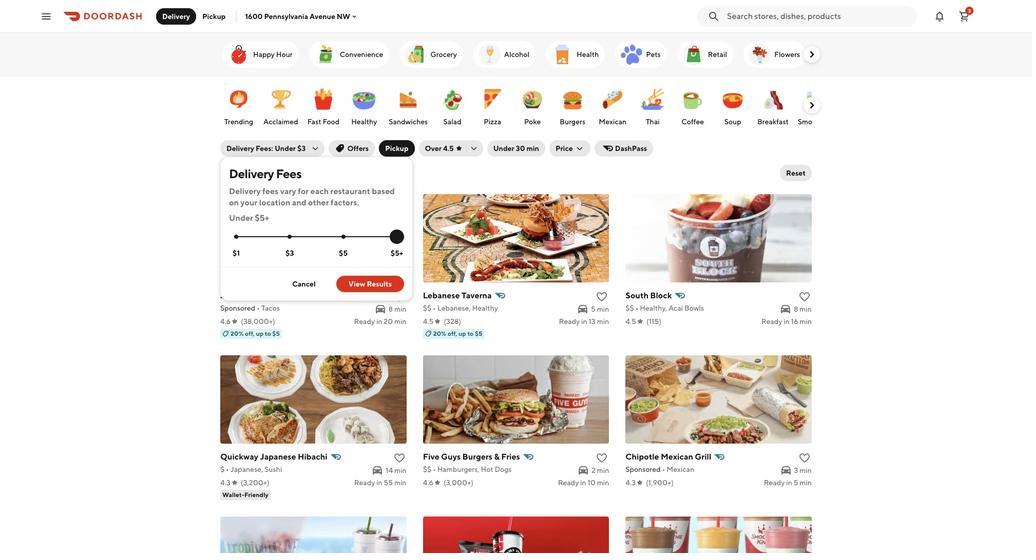 Task type: vqa. For each thing, say whether or not it's contained in the screenshot.
PENNSYLVANIA
yes



Task type: locate. For each thing, give the bounding box(es) containing it.
pickup
[[202, 12, 226, 20], [385, 144, 409, 153]]

0 vertical spatial next button of carousel image
[[807, 49, 817, 60]]

restaurant
[[331, 186, 370, 196]]

cancel button
[[280, 276, 328, 292]]

fries
[[501, 452, 520, 462]]

$5 for lebanese taverna
[[475, 330, 483, 337]]

1 horizontal spatial 8 min
[[794, 305, 812, 313]]

8 up 20
[[389, 305, 393, 313]]

sponsored down the chipotle
[[626, 465, 661, 474]]

delivery fees: under $3
[[226, 144, 306, 153]]

5
[[591, 305, 596, 313], [794, 479, 798, 487]]

(3,000+)
[[444, 479, 474, 487]]

8 up 16 at bottom
[[794, 305, 798, 313]]

3 up ready in 5 min
[[794, 466, 798, 475]]

1 vertical spatial pickup button
[[379, 140, 415, 157]]

quickway
[[220, 452, 258, 462]]

• for lebanese taverna
[[433, 304, 436, 312]]

next button of carousel image right flowers
[[807, 49, 817, 60]]

min right "13"
[[597, 317, 609, 326]]

sushi
[[265, 465, 282, 474]]

0 vertical spatial healthy
[[351, 118, 377, 126]]

0 horizontal spatial 5
[[591, 305, 596, 313]]

8 min
[[389, 305, 407, 313], [794, 305, 812, 313]]

4.6 for surfside
[[220, 317, 231, 326]]

flowers
[[775, 50, 800, 59]]

1 up from the left
[[256, 330, 264, 337]]

retail image
[[681, 42, 706, 67]]

grill
[[695, 452, 712, 462]]

to for lebanese taverna
[[468, 330, 474, 337]]

ready for quickway japanese hibachi
[[354, 479, 375, 487]]

1 vertical spatial pickup
[[385, 144, 409, 153]]

1 horizontal spatial 4.6
[[423, 479, 433, 487]]

• left tacos
[[257, 304, 260, 312]]

each
[[310, 186, 329, 196]]

8 for south block
[[794, 305, 798, 313]]

japanese
[[260, 452, 296, 462]]

next button of carousel image up smoothie
[[807, 100, 817, 110]]

2 8 min from the left
[[794, 305, 812, 313]]

4.5 right 'over'
[[443, 144, 454, 153]]

delivery for delivery fees: under $3
[[226, 144, 254, 153]]

salad
[[444, 118, 462, 126]]

1 horizontal spatial off,
[[448, 330, 457, 337]]

14 min
[[386, 466, 407, 475]]

pickup down 'sandwiches'
[[385, 144, 409, 153]]

0 horizontal spatial to
[[265, 330, 271, 337]]

1 horizontal spatial 8
[[794, 305, 798, 313]]

burgers
[[560, 118, 586, 126], [463, 452, 493, 462]]

pennsylvania
[[264, 12, 308, 20]]

$$ for lebanese
[[423, 304, 432, 312]]

off, down (38,000+)
[[245, 330, 255, 337]]

20% down (38,000+)
[[231, 330, 244, 337]]

mexican
[[599, 118, 627, 126], [661, 452, 693, 462], [667, 465, 695, 474]]

results
[[367, 280, 392, 288]]

20% down (328)
[[433, 330, 446, 337]]

0 horizontal spatial 20% off, up to $5
[[231, 330, 280, 337]]

8 for surfside
[[389, 305, 393, 313]]

1 4.3 from the left
[[220, 479, 230, 487]]

friendly
[[244, 491, 269, 499]]

cancel
[[292, 280, 316, 288]]

4.3 down the chipotle
[[626, 479, 636, 487]]

1 8 min from the left
[[389, 305, 407, 313]]

1 vertical spatial 5
[[794, 479, 798, 487]]

happy hour image
[[226, 42, 251, 67]]

20% off, up to $5 down (38,000+)
[[231, 330, 280, 337]]

trending
[[224, 118, 253, 126]]

2 8 from the left
[[794, 305, 798, 313]]

block
[[650, 291, 672, 300]]

pickup button
[[196, 8, 232, 24], [379, 140, 415, 157]]

20% off, up to $5
[[231, 330, 280, 337], [433, 330, 483, 337]]

20% off, up to $5 for lebanese taverna
[[433, 330, 483, 337]]

0 vertical spatial 5
[[591, 305, 596, 313]]

acai
[[669, 304, 683, 312]]

click to add this store to your saved list image up 5 min
[[596, 291, 608, 303]]

1 8 from the left
[[389, 305, 393, 313]]

0 vertical spatial 4.6
[[220, 317, 231, 326]]

happy
[[253, 50, 275, 59]]

five
[[423, 452, 440, 462]]

up down (38,000+)
[[256, 330, 264, 337]]

• for south block
[[636, 304, 639, 312]]

2 20% off, up to $5 from the left
[[433, 330, 483, 337]]

• down south
[[636, 304, 639, 312]]

1 vertical spatial 4.6
[[423, 479, 433, 487]]

2 up from the left
[[459, 330, 466, 337]]

grocery image
[[404, 42, 428, 67]]

1 20% from the left
[[231, 330, 244, 337]]

1 horizontal spatial healthy
[[472, 304, 498, 312]]

based
[[372, 186, 395, 196]]

1 horizontal spatial $3
[[297, 144, 306, 153]]

0 vertical spatial 3
[[968, 7, 971, 14]]

to down (38,000+)
[[265, 330, 271, 337]]

under for under $5+
[[229, 213, 253, 223]]

• for five guys burgers & fries
[[433, 465, 436, 474]]

5 up "13"
[[591, 305, 596, 313]]

$5 down $$ • lebanese, healthy
[[475, 330, 483, 337]]

1 vertical spatial next button of carousel image
[[807, 100, 817, 110]]

0 horizontal spatial 8 min
[[389, 305, 407, 313]]

healthy down taverna
[[472, 304, 498, 312]]

next button of carousel image
[[807, 49, 817, 60], [807, 100, 817, 110]]

hot
[[481, 465, 493, 474]]

delivery inside delivery fees vary for each restaurant based on your location and other factors.
[[229, 186, 261, 196]]

8 min for south block
[[794, 305, 812, 313]]

0 vertical spatial $5+
[[255, 213, 269, 223]]

1 horizontal spatial 20%
[[433, 330, 446, 337]]

delivery button
[[156, 8, 196, 24]]

in for quickway japanese hibachi
[[377, 479, 383, 487]]

healthy up offers
[[351, 118, 377, 126]]

0 horizontal spatial pickup button
[[196, 8, 232, 24]]

$5+
[[255, 213, 269, 223], [391, 249, 403, 257]]

2 20% from the left
[[433, 330, 446, 337]]

0 vertical spatial sponsored
[[220, 304, 255, 312]]

in
[[376, 317, 382, 326], [581, 317, 587, 326], [784, 317, 790, 326], [377, 479, 383, 487], [580, 479, 586, 487], [786, 479, 792, 487]]

4.5 inside button
[[443, 144, 454, 153]]

ready in 13 min
[[559, 317, 609, 326]]

1207 results
[[220, 167, 277, 179]]

dashpass button
[[595, 140, 653, 157]]

1 horizontal spatial to
[[468, 330, 474, 337]]

offers button
[[329, 140, 375, 157]]

delivery fees vary for each restaurant based on your location and other factors.
[[229, 186, 395, 207]]

$3 stars and over image
[[288, 235, 292, 239]]

4.5 left (115)
[[626, 317, 636, 326]]

2 horizontal spatial under
[[493, 144, 514, 153]]

0 horizontal spatial under
[[229, 213, 253, 223]]

min right 30
[[527, 144, 539, 153]]

0 horizontal spatial 4.5
[[423, 317, 434, 326]]

$$ • hamburgers, hot dogs
[[423, 465, 512, 474]]

1 vertical spatial 3
[[794, 466, 798, 475]]

2 to from the left
[[468, 330, 474, 337]]

3 for 3
[[968, 7, 971, 14]]

under 30 min button
[[487, 140, 545, 157]]

min up "ready in 13 min"
[[597, 305, 609, 313]]

0 horizontal spatial 4.3
[[220, 479, 230, 487]]

20% off, up to $5 down (328)
[[433, 330, 483, 337]]

mexican up dashpass button
[[599, 118, 627, 126]]

1 items, open order cart image
[[958, 10, 971, 22]]

8 min up 16 at bottom
[[794, 305, 812, 313]]

ready in 5 min
[[764, 479, 812, 487]]

$3 up fees
[[297, 144, 306, 153]]

min down 3 min
[[800, 479, 812, 487]]

$5 down $5 stars and over icon
[[339, 249, 348, 257]]

hamburgers,
[[437, 465, 480, 474]]

quickway japanese hibachi
[[220, 452, 328, 462]]

13
[[589, 317, 596, 326]]

min right the 10
[[597, 479, 609, 487]]

0 vertical spatial pickup
[[202, 12, 226, 20]]

16
[[791, 317, 798, 326]]

5 down 3 min
[[794, 479, 798, 487]]

delivery for delivery
[[162, 12, 190, 20]]

(38,000+)
[[241, 317, 275, 326]]

min right 2
[[597, 466, 609, 475]]

delivery
[[162, 12, 190, 20], [226, 144, 254, 153], [229, 166, 274, 181], [229, 186, 261, 196]]

0 horizontal spatial up
[[256, 330, 264, 337]]

0 vertical spatial pickup button
[[196, 8, 232, 24]]

4.5 left (328)
[[423, 317, 434, 326]]

click to add this store to your saved list image up ready in 20 min
[[393, 291, 406, 303]]

1600 pennsylvania avenue nw button
[[245, 12, 359, 20]]

to down $$ • lebanese, healthy
[[468, 330, 474, 337]]

1 20% off, up to $5 from the left
[[231, 330, 280, 337]]

$5 down (38,000+)
[[272, 330, 280, 337]]

4.6 for five guys burgers & fries
[[423, 479, 433, 487]]

0 horizontal spatial off,
[[245, 330, 255, 337]]

0 horizontal spatial 8
[[389, 305, 393, 313]]

$$ down lebanese
[[423, 304, 432, 312]]

$5+ down location
[[255, 213, 269, 223]]

delivery inside button
[[162, 12, 190, 20]]

1 vertical spatial $3
[[286, 249, 294, 257]]

under left 30
[[493, 144, 514, 153]]

click to add this store to your saved list image
[[393, 291, 406, 303], [596, 291, 608, 303], [799, 291, 811, 303], [393, 452, 406, 464], [596, 452, 608, 464]]

click to add this store to your saved list image up ready in 16 min
[[799, 291, 811, 303]]

1 vertical spatial $5+
[[391, 249, 403, 257]]

1 horizontal spatial 3
[[968, 7, 971, 14]]

1 vertical spatial sponsored
[[626, 465, 661, 474]]

0 horizontal spatial 3
[[794, 466, 798, 475]]

0 horizontal spatial healthy
[[351, 118, 377, 126]]

poke
[[524, 118, 541, 126]]

3 right notification bell "image"
[[968, 7, 971, 14]]

$$ for south
[[626, 304, 634, 312]]

• down chipotle mexican grill
[[662, 465, 665, 474]]

to
[[265, 330, 271, 337], [468, 330, 474, 337]]

burgers up price button
[[560, 118, 586, 126]]

0 horizontal spatial sponsored
[[220, 304, 255, 312]]

burgers up hot
[[463, 452, 493, 462]]

1 horizontal spatial 4.5
[[443, 144, 454, 153]]

1 horizontal spatial pickup
[[385, 144, 409, 153]]

click to add this store to your saved list image for lebanese taverna
[[596, 291, 608, 303]]

food
[[323, 118, 340, 126]]

sponsored down surfside
[[220, 304, 255, 312]]

under down on
[[229, 213, 253, 223]]

2 horizontal spatial $5
[[475, 330, 483, 337]]

$3 down $3 stars and over image
[[286, 249, 294, 257]]

1 horizontal spatial 4.3
[[626, 479, 636, 487]]

$$ for five
[[423, 465, 432, 474]]

20% off, up to $5 for surfside
[[231, 330, 280, 337]]

0 horizontal spatial 4.6
[[220, 317, 231, 326]]

over 4.5
[[425, 144, 454, 153]]

0 horizontal spatial pickup
[[202, 12, 226, 20]]

0 vertical spatial burgers
[[560, 118, 586, 126]]

in for surfside
[[376, 317, 382, 326]]

convenience image
[[313, 42, 338, 67]]

ready in 20 min
[[354, 317, 407, 326]]

click to add this store to your saved list image up 2 min
[[596, 452, 608, 464]]

$$ down five
[[423, 465, 432, 474]]

under right fees:
[[275, 144, 296, 153]]

pickup button left 1600
[[196, 8, 232, 24]]

0 horizontal spatial 20%
[[231, 330, 244, 337]]

happy hour link
[[222, 41, 299, 68]]

0 vertical spatial $3
[[297, 144, 306, 153]]

3 inside button
[[968, 7, 971, 14]]

14
[[386, 466, 393, 475]]

2 off, from the left
[[448, 330, 457, 337]]

$3
[[297, 144, 306, 153], [286, 249, 294, 257]]

price button
[[549, 140, 591, 157]]

• down five
[[433, 465, 436, 474]]

hour
[[276, 50, 293, 59]]

happy hour
[[253, 50, 293, 59]]

click to add this store to your saved list image up the '14 min' on the bottom
[[393, 452, 406, 464]]

4.6 down five
[[423, 479, 433, 487]]

min right the 55
[[394, 479, 407, 487]]

avenue
[[310, 12, 335, 20]]

ready for five guys burgers & fries
[[558, 479, 579, 487]]

4.5 for south
[[626, 317, 636, 326]]

wallet-
[[222, 491, 244, 499]]

view results
[[349, 280, 392, 288]]

pickup button down 'sandwiches'
[[379, 140, 415, 157]]

sponsored • mexican
[[626, 465, 695, 474]]

up
[[256, 330, 264, 337], [459, 330, 466, 337]]

under inside button
[[493, 144, 514, 153]]

under for under 30 min
[[493, 144, 514, 153]]

(3,200+)
[[241, 479, 270, 487]]

0 horizontal spatial $3
[[286, 249, 294, 257]]

0 horizontal spatial burgers
[[463, 452, 493, 462]]

$$ • lebanese, healthy
[[423, 304, 498, 312]]

1 horizontal spatial up
[[459, 330, 466, 337]]

up for surfside
[[256, 330, 264, 337]]

4.3 down '$'
[[220, 479, 230, 487]]

1 off, from the left
[[245, 330, 255, 337]]

2 horizontal spatial 4.5
[[626, 317, 636, 326]]

• for quickway japanese hibachi
[[226, 465, 229, 474]]

up down (328)
[[459, 330, 466, 337]]

1 to from the left
[[265, 330, 271, 337]]

mexican down chipotle mexican grill
[[667, 465, 695, 474]]

4.5 for lebanese
[[423, 317, 434, 326]]

4.6 down sponsored • tacos
[[220, 317, 231, 326]]

min right 20
[[394, 317, 407, 326]]

in for lebanese taverna
[[581, 317, 587, 326]]

• down lebanese
[[433, 304, 436, 312]]

$5+ up 'results'
[[391, 249, 403, 257]]

8 min up 20
[[389, 305, 407, 313]]

1 horizontal spatial 20% off, up to $5
[[433, 330, 483, 337]]

click to add this store to your saved list image for surfside
[[393, 291, 406, 303]]

3 for 3 min
[[794, 466, 798, 475]]

2 vertical spatial mexican
[[667, 465, 695, 474]]

1 horizontal spatial sponsored
[[626, 465, 661, 474]]

min down click to add this store to your saved list icon
[[800, 466, 812, 475]]

mexican up sponsored • mexican
[[661, 452, 693, 462]]

vary
[[280, 186, 296, 196]]

$$ down south
[[626, 304, 634, 312]]

results
[[245, 167, 277, 179]]

2 4.3 from the left
[[626, 479, 636, 487]]

open menu image
[[40, 10, 52, 22]]

• right '$'
[[226, 465, 229, 474]]

pickup right delivery button
[[202, 12, 226, 20]]

off, down (328)
[[448, 330, 457, 337]]

0 horizontal spatial $5
[[272, 330, 280, 337]]



Task type: describe. For each thing, give the bounding box(es) containing it.
click to add this store to your saved list image
[[799, 452, 811, 464]]

sponsored • tacos
[[220, 304, 280, 312]]

min inside "under 30 min" button
[[527, 144, 539, 153]]

convenience link
[[309, 41, 389, 68]]

dogs
[[495, 465, 512, 474]]

price
[[556, 144, 573, 153]]

notification bell image
[[934, 10, 946, 22]]

view
[[349, 280, 365, 288]]

3 button
[[954, 6, 975, 26]]

20
[[384, 317, 393, 326]]

flowers image
[[748, 42, 773, 67]]

1207
[[220, 167, 243, 179]]

10
[[588, 479, 596, 487]]

up for lebanese taverna
[[459, 330, 466, 337]]

click to add this store to your saved list image for south block
[[799, 291, 811, 303]]

pets link
[[615, 41, 667, 68]]

off, for surfside
[[245, 330, 255, 337]]

ready for surfside
[[354, 317, 375, 326]]

1 vertical spatial mexican
[[661, 452, 693, 462]]

sponsored for surfside
[[220, 304, 255, 312]]

grocery link
[[400, 41, 463, 68]]

$5 for surfside
[[272, 330, 280, 337]]

2 next button of carousel image from the top
[[807, 100, 817, 110]]

chipotle mexican grill
[[626, 452, 712, 462]]

click to add this store to your saved list image for five guys burgers & fries
[[596, 452, 608, 464]]

alcohol
[[504, 50, 530, 59]]

taverna
[[462, 291, 492, 300]]

flowers link
[[744, 41, 806, 68]]

health
[[577, 50, 599, 59]]

fast food
[[307, 118, 340, 126]]

ready for lebanese taverna
[[559, 317, 580, 326]]

sponsored for chipotle mexican grill
[[626, 465, 661, 474]]

soup
[[725, 118, 741, 126]]

min up ready in 20 min
[[394, 305, 407, 313]]

in for chipotle mexican grill
[[786, 479, 792, 487]]

pickup for the right pickup button
[[385, 144, 409, 153]]

1 horizontal spatial $5
[[339, 249, 348, 257]]

your
[[240, 198, 258, 207]]

8 min for surfside
[[389, 305, 407, 313]]

alcohol link
[[473, 41, 536, 68]]

reset
[[786, 169, 806, 177]]

fees
[[276, 166, 302, 181]]

acclaimed
[[263, 118, 298, 126]]

grocery
[[431, 50, 457, 59]]

min up ready in 16 min
[[800, 305, 812, 313]]

1 horizontal spatial pickup button
[[379, 140, 415, 157]]

20% for surfside
[[231, 330, 244, 337]]

other
[[308, 198, 329, 207]]

min right 14
[[394, 466, 407, 475]]

pickup for the left pickup button
[[202, 12, 226, 20]]

(1,900+)
[[646, 479, 674, 487]]

0 horizontal spatial $5+
[[255, 213, 269, 223]]

fees
[[262, 186, 279, 196]]

lebanese
[[423, 291, 460, 300]]

2 min
[[592, 466, 609, 475]]

ready in 55 min
[[354, 479, 407, 487]]

1 horizontal spatial 5
[[794, 479, 798, 487]]

$ • japanese, sushi
[[220, 465, 282, 474]]

ready in 10 min
[[558, 479, 609, 487]]

tacos
[[261, 304, 280, 312]]

1600
[[245, 12, 263, 20]]

over 4.5 button
[[419, 140, 483, 157]]

health image
[[550, 42, 575, 67]]

$1 stars and over image
[[234, 235, 238, 239]]

ready for south block
[[762, 317, 782, 326]]

surfside
[[220, 291, 252, 300]]

health link
[[546, 41, 605, 68]]

min right 16 at bottom
[[800, 317, 812, 326]]

dashpass
[[615, 144, 647, 153]]

pizza
[[484, 118, 501, 126]]

lebanese,
[[437, 304, 471, 312]]

guys
[[441, 452, 461, 462]]

view results button
[[336, 276, 404, 292]]

hibachi
[[298, 452, 328, 462]]

thai
[[646, 118, 660, 126]]

$5 stars and over image
[[341, 235, 345, 239]]

30
[[516, 144, 525, 153]]

and
[[292, 198, 306, 207]]

under $5+
[[229, 213, 269, 223]]

$1
[[233, 249, 240, 257]]

under 30 min
[[493, 144, 539, 153]]

in for five guys burgers & fries
[[580, 479, 586, 487]]

1 vertical spatial healthy
[[472, 304, 498, 312]]

off, for lebanese taverna
[[448, 330, 457, 337]]

(115)
[[647, 317, 662, 326]]

pets image
[[620, 42, 644, 67]]

delivery for delivery fees vary for each restaurant based on your location and other factors.
[[229, 186, 261, 196]]

&
[[494, 452, 500, 462]]

acclaimed link
[[261, 82, 300, 129]]

in for south block
[[784, 317, 790, 326]]

to for surfside
[[265, 330, 271, 337]]

1 next button of carousel image from the top
[[807, 49, 817, 60]]

4.3 for quickway japanese hibachi
[[220, 479, 230, 487]]

breakfast
[[758, 118, 789, 126]]

(328)
[[444, 317, 461, 326]]

japanese,
[[230, 465, 263, 474]]

55
[[384, 479, 393, 487]]

pets
[[646, 50, 661, 59]]

1 horizontal spatial under
[[275, 144, 296, 153]]

1 horizontal spatial burgers
[[560, 118, 586, 126]]

offers
[[347, 144, 369, 153]]

ready for chipotle mexican grill
[[764, 479, 785, 487]]

ready in 16 min
[[762, 317, 812, 326]]

lebanese taverna
[[423, 291, 492, 300]]

retail link
[[677, 41, 733, 68]]

on
[[229, 198, 239, 207]]

2
[[592, 466, 596, 475]]

delivery for delivery fees
[[229, 166, 274, 181]]

location
[[259, 198, 290, 207]]

click to add this store to your saved list image for quickway japanese hibachi
[[393, 452, 406, 464]]

alcohol image
[[478, 42, 502, 67]]

0 vertical spatial mexican
[[599, 118, 627, 126]]

five guys burgers & fries
[[423, 452, 520, 462]]

reset button
[[780, 165, 812, 181]]

Store search: begin typing to search for stores available on DoorDash text field
[[727, 11, 911, 22]]

1 horizontal spatial $5+
[[391, 249, 403, 257]]

trending link
[[221, 82, 256, 129]]

20% for lebanese taverna
[[433, 330, 446, 337]]

1 vertical spatial burgers
[[463, 452, 493, 462]]

retail
[[708, 50, 727, 59]]

delivery fees
[[229, 166, 302, 181]]

bowls
[[685, 304, 704, 312]]

$$ • healthy, acai bowls
[[626, 304, 704, 312]]

coffee
[[682, 118, 704, 126]]

smoothie
[[798, 118, 830, 126]]

1600 pennsylvania avenue nw
[[245, 12, 350, 20]]

nw
[[337, 12, 350, 20]]

4.3 for chipotle mexican grill
[[626, 479, 636, 487]]



